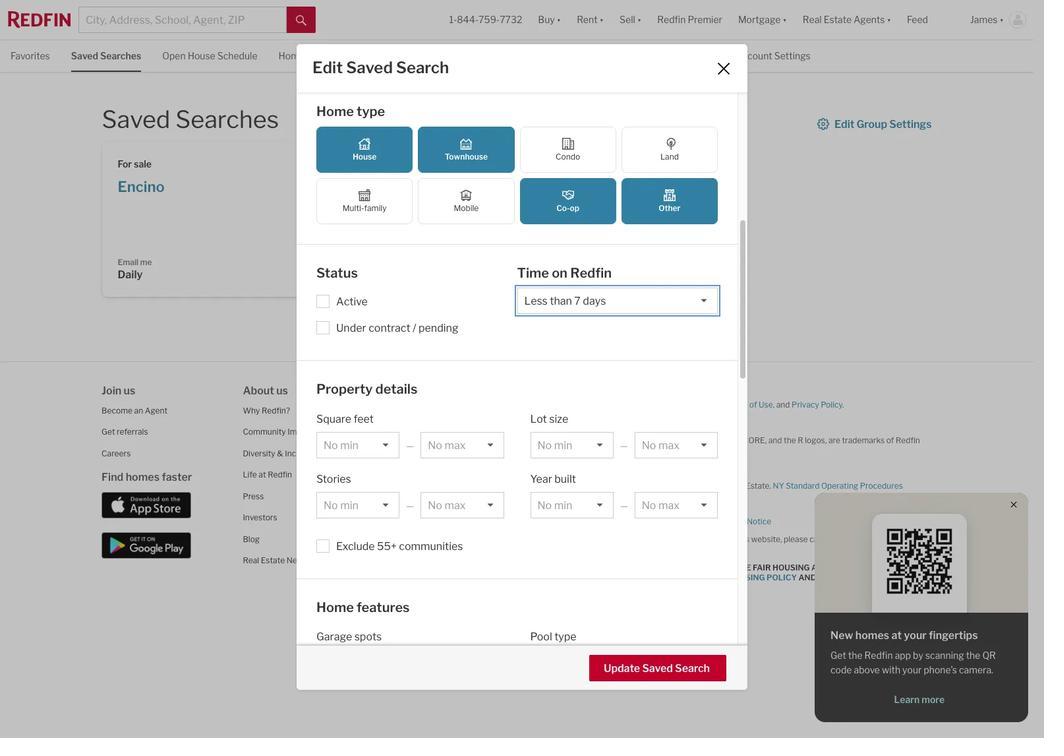 Task type: vqa. For each thing, say whether or not it's contained in the screenshot.
find
yes



Task type: locate. For each thing, give the bounding box(es) containing it.
2 horizontal spatial real
[[728, 481, 744, 490]]

1 vertical spatial find
[[102, 471, 124, 484]]

redfin inside redfin is committed to and abides by the fair housing act and equal opportunity act. read redfin's
[[565, 563, 595, 573]]

redfin is committed to and abides by the fair housing act and equal opportunity act. read redfin's
[[565, 563, 877, 582]]

homes for find
[[126, 471, 160, 484]]

download the redfin app from the google play store image
[[102, 532, 191, 558]]

fair housing policy link
[[708, 573, 798, 582]]

trec: info about brokerage services , consumer protection notice
[[526, 516, 772, 526]]

inclusion
[[285, 448, 318, 458]]

us up redfin?
[[277, 384, 288, 397]]

redfin inside redfin and all redfin variants, title forward, walk score, and the r logos, are trademarks of redfin corporation, registered or pending in the uspto.
[[896, 435, 921, 445]]

us for join us
[[124, 384, 135, 397]]

2 horizontal spatial and
[[830, 563, 848, 573]]

2 us from the left
[[277, 384, 288, 397]]

redfin for is
[[565, 563, 595, 573]]

list box down feet
[[317, 432, 400, 458]]

1 horizontal spatial estate
[[591, 498, 615, 508]]

0 vertical spatial agent
[[374, 50, 400, 61]]

pending right /
[[419, 322, 459, 334]]

privacy
[[792, 399, 820, 409]]

about up why
[[243, 384, 274, 397]]

settings right group
[[890, 118, 932, 131]]

0 vertical spatial search
[[396, 58, 449, 77]]

equal housing opportunity image
[[526, 562, 557, 593]]

1 horizontal spatial search
[[676, 662, 710, 675]]

0 horizontal spatial us
[[124, 384, 135, 397]]

settings inside account settings link
[[775, 50, 811, 61]]

1 vertical spatial are
[[548, 534, 560, 544]]

get up the careers button
[[102, 427, 115, 437]]

redfin inside edit saved search dialog
[[571, 265, 612, 281]]

0 horizontal spatial or
[[566, 417, 574, 427]]

0 horizontal spatial get
[[102, 427, 115, 437]]

find for find homes faster
[[102, 471, 124, 484]]

or right sell
[[566, 417, 574, 427]]

get up code
[[831, 650, 847, 661]]

pool type
[[531, 631, 577, 643]]

r
[[798, 435, 804, 445]]

or right registered
[[613, 445, 621, 455]]

in
[[655, 445, 661, 455], [647, 481, 653, 490]]

— for year built
[[620, 500, 629, 511]]

0 horizontal spatial of
[[750, 399, 758, 409]]

community impact
[[243, 427, 314, 437]]

variants,
[[613, 435, 644, 445]]

homes up the download the redfin app on the apple app store image
[[126, 471, 160, 484]]

trec:
[[526, 516, 548, 526]]

1 vertical spatial your
[[903, 664, 922, 675]]

the left new
[[819, 573, 835, 582]]

2 horizontal spatial new
[[831, 629, 854, 642]]

1 vertical spatial house
[[353, 151, 377, 161]]

2 horizontal spatial us
[[408, 384, 420, 397]]

real down licensed
[[573, 498, 589, 508]]

0 vertical spatial find
[[384, 384, 406, 397]]

new for new mexico real estate licenses
[[526, 498, 543, 508]]

0 vertical spatial estate
[[591, 498, 615, 508]]

equal
[[850, 563, 877, 573]]

your
[[905, 629, 927, 642], [903, 664, 922, 675]]

1 horizontal spatial edit
[[835, 118, 855, 131]]

act
[[812, 563, 829, 573]]

redfin left is
[[526, 481, 550, 490]]

edit left your
[[313, 58, 343, 77]]

real
[[728, 481, 744, 490], [573, 498, 589, 508], [243, 555, 259, 565]]

redfin down not
[[526, 435, 555, 445]]

1 horizontal spatial ,
[[774, 399, 775, 409]]

with
[[883, 664, 901, 675]]

update
[[604, 662, 641, 675]]

search inside button
[[676, 662, 710, 675]]

consumer
[[666, 516, 705, 526]]

the left uspto.
[[663, 445, 675, 455]]

in inside redfin and all redfin variants, title forward, walk score, and the r logos, are trademarks of redfin corporation, registered or pending in the uspto.
[[655, 445, 661, 455]]

2 vertical spatial new
[[831, 629, 854, 642]]

1 horizontal spatial at
[[543, 544, 551, 554]]

1 horizontal spatial us
[[277, 384, 288, 397]]

your up by on the right of the page
[[905, 629, 927, 642]]

are inside redfin and all redfin variants, title forward, walk score, and the r logos, are trademarks of redfin corporation, registered or pending in the uspto.
[[829, 435, 841, 445]]

edit inside dialog
[[313, 58, 343, 77]]

and right act
[[830, 563, 848, 573]]

1 horizontal spatial type
[[555, 631, 577, 643]]

search for edit saved search
[[396, 58, 449, 77]]

0 vertical spatial searches
[[100, 50, 141, 61]]

1 vertical spatial agent
[[145, 405, 168, 415]]

as
[[692, 481, 700, 490]]

search for update saved search
[[676, 662, 710, 675]]

0 horizontal spatial house
[[188, 50, 216, 61]]

1 vertical spatial get
[[831, 650, 847, 661]]

co-op
[[557, 203, 580, 213]]

diversity & inclusion
[[243, 448, 318, 458]]

1 horizontal spatial about
[[566, 516, 589, 526]]

in down information
[[655, 445, 661, 455]]

edit for edit saved search
[[313, 58, 343, 77]]

licenses
[[617, 498, 649, 508]]

2 horizontal spatial fair
[[909, 573, 927, 582]]

redfin left premier
[[658, 14, 686, 25]]

and right use
[[777, 399, 791, 409]]

redfin left "is"
[[565, 563, 595, 573]]

homes for new
[[856, 629, 890, 642]]

0 vertical spatial settings
[[775, 50, 811, 61]]

lot size
[[531, 413, 569, 425]]

and right the policy
[[799, 573, 817, 582]]

submit search image
[[296, 15, 307, 26]]

saved searches link
[[71, 40, 141, 70]]

1 horizontal spatial homes
[[856, 629, 890, 642]]

1 vertical spatial new
[[526, 498, 543, 508]]

Co-op checkbox
[[520, 178, 617, 224]]

redfin up above
[[865, 650, 894, 661]]

1 vertical spatial edit
[[835, 118, 855, 131]]

become
[[102, 405, 133, 415]]

redfin right the trademarks
[[896, 435, 921, 445]]

square feet
[[317, 413, 374, 425]]

premier
[[688, 14, 723, 25]]

brokerage
[[591, 516, 629, 526]]

searches left open
[[100, 50, 141, 61]]

— down business
[[620, 500, 629, 511]]

us up the center
[[408, 384, 420, 397]]

title forward
[[384, 535, 433, 545]]

tours
[[307, 50, 331, 61]]

redfin pinterest image
[[419, 447, 429, 457]]

agent
[[374, 50, 400, 61], [145, 405, 168, 415]]

0 vertical spatial new
[[655, 481, 672, 490]]

1 horizontal spatial house
[[353, 151, 377, 161]]

2 vertical spatial at
[[892, 629, 903, 642]]

email me daily
[[118, 257, 152, 281]]

in right business
[[647, 481, 653, 490]]

terms
[[725, 399, 748, 409]]

home tours link
[[279, 40, 331, 70]]

Multi-family checkbox
[[317, 178, 413, 224]]

my
[[598, 417, 609, 427]]

1 horizontal spatial housing
[[728, 573, 766, 582]]

0 horizontal spatial at
[[259, 470, 266, 480]]

redfin right 'on'
[[571, 265, 612, 281]]

settings right account
[[775, 50, 811, 61]]

edit left group
[[835, 118, 855, 131]]

list box up communities
[[421, 492, 504, 518]]

ny
[[774, 481, 785, 490]]

are right you
[[548, 534, 560, 544]]

, up having
[[663, 516, 665, 526]]

homes up above
[[856, 629, 890, 642]]

1 vertical spatial saved searches
[[102, 105, 279, 134]]

redfin right call
[[824, 534, 849, 544]]

agent right your
[[374, 50, 400, 61]]

and right score,
[[769, 435, 783, 445]]

estate down do
[[591, 498, 615, 508]]

house up "multi-family" checkbox
[[353, 151, 377, 161]]

reader,
[[616, 534, 641, 544]]

life
[[243, 470, 257, 480]]

the up above
[[849, 650, 863, 661]]

and right to
[[671, 563, 689, 573]]

2 horizontal spatial at
[[892, 629, 903, 642]]

home left loans
[[425, 514, 448, 523]]

1 horizontal spatial pending
[[623, 445, 653, 455]]

center
[[403, 427, 429, 437]]

at up app at the bottom
[[892, 629, 903, 642]]

1 vertical spatial ,
[[663, 516, 665, 526]]

property details
[[317, 381, 418, 397]]

option group
[[317, 126, 718, 224]]

new homes at your fingertips
[[831, 629, 979, 642]]

0 vertical spatial type
[[357, 104, 385, 119]]

read
[[645, 573, 668, 582]]

type up house checkbox
[[357, 104, 385, 119]]

agent right an
[[145, 405, 168, 415]]

Other checkbox
[[622, 178, 718, 224]]

0 vertical spatial saved searches
[[71, 50, 141, 61]]

1 vertical spatial at
[[543, 544, 551, 554]]

0 vertical spatial edit
[[313, 58, 343, 77]]

your down by on the right of the page
[[903, 664, 922, 675]]

, left privacy
[[774, 399, 775, 409]]

0 vertical spatial get
[[102, 427, 115, 437]]

0 horizontal spatial the
[[735, 563, 752, 573]]

new up code
[[831, 629, 854, 642]]

redfin premier
[[658, 14, 723, 25]]

— down help center
[[406, 440, 415, 451]]

1 horizontal spatial real
[[573, 498, 589, 508]]

3 us from the left
[[408, 384, 420, 397]]

redfin for and
[[526, 435, 555, 445]]

1 vertical spatial type
[[555, 631, 577, 643]]

home for home features
[[317, 599, 354, 615]]

help
[[384, 427, 401, 437]]

housing inside new york state fair housing notice
[[565, 582, 603, 592]]

list box down information
[[635, 432, 718, 458]]

of right the trademarks
[[887, 435, 895, 445]]

0 vertical spatial in
[[655, 445, 661, 455]]

score,
[[738, 435, 767, 445]]

0 vertical spatial homes
[[126, 471, 160, 484]]

0 horizontal spatial agent
[[145, 405, 168, 415]]

0 horizontal spatial settings
[[775, 50, 811, 61]]

or inside redfin and all redfin variants, title forward, walk score, and the r logos, are trademarks of redfin corporation, registered or pending in the uspto.
[[613, 445, 621, 455]]

results
[[675, 662, 709, 675]]

0 horizontal spatial search
[[396, 58, 449, 77]]

find up help at the left bottom of the page
[[384, 384, 406, 397]]

equity
[[400, 514, 424, 523]]

pending inside edit saved search dialog
[[419, 322, 459, 334]]

of left use
[[750, 399, 758, 409]]

are inside if you are using a screen reader, or having trouble reading this website, please call redfin customer support for help at
[[548, 534, 560, 544]]

home up garage
[[317, 599, 354, 615]]

0 horizontal spatial find
[[102, 471, 124, 484]]

redfin's
[[670, 573, 707, 582]]

open
[[162, 50, 186, 61]]

loans
[[449, 514, 472, 523]]

fair inside redfin is committed to and abides by the fair housing act and equal opportunity act. read redfin's
[[753, 563, 771, 573]]

homes
[[126, 471, 160, 484], [856, 629, 890, 642]]

7732
[[500, 14, 523, 25]]

home left the tours
[[279, 50, 305, 61]]

edit saved search dialog
[[297, 44, 748, 738]]

,
[[774, 399, 775, 409], [663, 516, 665, 526]]

0 horizontal spatial are
[[548, 534, 560, 544]]

lot
[[531, 413, 547, 425]]

real left estate.
[[728, 481, 744, 490]]

1 vertical spatial search
[[676, 662, 710, 675]]

opportunity
[[565, 573, 625, 582]]

estate left news
[[261, 555, 285, 565]]

press button
[[243, 491, 264, 501]]

1 horizontal spatial are
[[829, 435, 841, 445]]

and
[[671, 563, 689, 573], [830, 563, 848, 573], [799, 573, 817, 582]]

saved inside update saved search button
[[643, 662, 673, 675]]

us right 'join'
[[124, 384, 135, 397]]

1 horizontal spatial fair
[[753, 563, 771, 573]]

home up house checkbox
[[317, 104, 354, 119]]

house inside checkbox
[[353, 151, 377, 161]]

1 horizontal spatial agent
[[374, 50, 400, 61]]

and
[[777, 399, 791, 409], [557, 435, 570, 445], [769, 435, 783, 445]]

blog button
[[243, 534, 260, 544]]

1-
[[449, 14, 457, 25]]

the right by
[[735, 563, 752, 573]]

1 vertical spatial searches
[[176, 105, 279, 134]]

0 horizontal spatial ,
[[663, 516, 665, 526]]

1 vertical spatial or
[[613, 445, 621, 455]]

terms of use link
[[725, 399, 774, 409]]

get inside 'get the redfin app by scanning the qr code above with your phone's camera.'
[[831, 650, 847, 661]]

download the redfin app on the apple app store image
[[102, 492, 191, 518]]

real down the blog
[[243, 555, 259, 565]]

details
[[376, 381, 418, 397]]

searches down "schedule"
[[176, 105, 279, 134]]

0 vertical spatial are
[[829, 435, 841, 445]]

life at redfin button
[[243, 470, 292, 480]]

join
[[102, 384, 122, 397]]

1 vertical spatial real
[[573, 498, 589, 508]]

house right open
[[188, 50, 216, 61]]

find homes faster
[[102, 471, 192, 484]]

home for home type
[[317, 104, 354, 119]]

at right life
[[259, 470, 266, 480]]

—
[[406, 440, 415, 451], [620, 440, 629, 451], [406, 500, 415, 511], [620, 500, 629, 511]]

0 horizontal spatial new
[[526, 498, 543, 508]]

— down "personal"
[[620, 440, 629, 451]]

redfin down &
[[268, 470, 292, 480]]

1 horizontal spatial in
[[655, 445, 661, 455]]

— up equity at the bottom left of the page
[[406, 500, 415, 511]]

do not sell or share my personal information link
[[526, 417, 688, 427]]

or down services
[[643, 534, 651, 544]]

1 vertical spatial pending
[[623, 445, 653, 455]]

mexico
[[544, 498, 571, 508]]

list box down york
[[635, 492, 718, 518]]

0 horizontal spatial housing
[[565, 582, 603, 592]]

estate
[[591, 498, 615, 508], [261, 555, 285, 565]]

1 vertical spatial of
[[887, 435, 895, 445]]

2 vertical spatial real
[[243, 555, 259, 565]]

at right help
[[543, 544, 551, 554]]

new up trec:
[[526, 498, 543, 508]]

0 horizontal spatial pending
[[419, 322, 459, 334]]

pending down "personal"
[[623, 445, 653, 455]]

redfin?
[[262, 405, 290, 415]]

option group containing house
[[317, 126, 718, 224]]

1 us from the left
[[124, 384, 135, 397]]

customer
[[850, 534, 887, 544]]

find down the careers button
[[102, 471, 124, 484]]

1 vertical spatial about
[[566, 516, 589, 526]]

1 horizontal spatial or
[[613, 445, 621, 455]]

to
[[592, 481, 600, 490]]

1 vertical spatial homes
[[856, 629, 890, 642]]

list box down licensed
[[531, 492, 614, 518]]

0 vertical spatial real
[[728, 481, 744, 490]]

0 vertical spatial pending
[[419, 322, 459, 334]]

new left york
[[655, 481, 672, 490]]

list box
[[517, 288, 718, 314], [317, 432, 400, 458], [421, 432, 504, 458], [531, 432, 614, 458], [635, 432, 718, 458], [317, 492, 400, 518], [421, 492, 504, 518], [531, 492, 614, 518], [635, 492, 718, 518]]

0 horizontal spatial edit
[[313, 58, 343, 77]]

2 vertical spatial or
[[643, 534, 651, 544]]

1 horizontal spatial searches
[[176, 105, 279, 134]]

about up using
[[566, 516, 589, 526]]

protection
[[706, 516, 746, 526]]

list box down share in the right of the page
[[531, 432, 614, 458]]

real estate news button
[[243, 555, 308, 565]]

careers
[[102, 448, 131, 458]]

0 horizontal spatial in
[[647, 481, 653, 490]]

open house schedule link
[[162, 40, 258, 70]]

edit saved search element
[[313, 58, 700, 77]]

Land checkbox
[[622, 126, 718, 173]]

0 horizontal spatial type
[[357, 104, 385, 119]]

0 horizontal spatial homes
[[126, 471, 160, 484]]

type right pool
[[555, 631, 577, 643]]

are right logos,
[[829, 435, 841, 445]]

us
[[124, 384, 135, 397], [277, 384, 288, 397], [408, 384, 420, 397]]

registered
[[574, 445, 612, 455]]

0 horizontal spatial estate
[[261, 555, 285, 565]]

above
[[855, 664, 881, 675]]



Task type: describe. For each thing, give the bounding box(es) containing it.
and left all
[[557, 435, 570, 445]]

app
[[896, 650, 912, 661]]

of inside redfin and all redfin variants, title forward, walk score, and the r logos, are trademarks of redfin corporation, registered or pending in the uspto.
[[887, 435, 895, 445]]

1 vertical spatial in
[[647, 481, 653, 490]]

reading
[[707, 534, 735, 544]]

55+
[[377, 540, 397, 552]]

0 vertical spatial ,
[[774, 399, 775, 409]]

for
[[921, 534, 931, 544]]

the inside redfin is committed to and abides by the fair housing act and equal opportunity act. read redfin's
[[735, 563, 752, 573]]

business
[[612, 481, 645, 490]]

get referrals button
[[102, 427, 148, 437]]

Condo checkbox
[[520, 126, 617, 173]]

redfin facebook image
[[384, 447, 395, 457]]

0 vertical spatial your
[[905, 629, 927, 642]]

rent.
[[384, 492, 404, 502]]

list box right redfin twitter image
[[421, 432, 504, 458]]

or inside if you are using a screen reader, or having trouble reading this website, please call redfin customer support for help at
[[643, 534, 651, 544]]

an
[[134, 405, 143, 415]]

bay equity home loans
[[384, 514, 472, 523]]

update saved search
[[604, 662, 710, 675]]

1 horizontal spatial the
[[819, 573, 835, 582]]

housing inside redfin is committed to and abides by the fair housing act and equal opportunity act. read redfin's
[[773, 563, 810, 573]]

.
[[843, 399, 845, 409]]

0 horizontal spatial and
[[671, 563, 689, 573]]

press
[[243, 491, 264, 501]]

1 horizontal spatial new
[[655, 481, 672, 490]]

square
[[317, 413, 352, 425]]

do
[[601, 481, 611, 490]]

by
[[723, 563, 734, 573]]

schedule
[[218, 50, 258, 61]]

licensed
[[559, 481, 590, 490]]

built
[[555, 473, 576, 485]]

news
[[287, 555, 308, 565]]

redfin instagram image
[[436, 447, 446, 457]]

services
[[631, 516, 663, 526]]

under
[[336, 322, 367, 334]]

feed
[[908, 14, 929, 25]]

pending inside redfin and all redfin variants, title forward, walk score, and the r logos, are trademarks of redfin corporation, registered or pending in the uspto.
[[623, 445, 653, 455]]

help center button
[[384, 427, 429, 437]]

stories
[[317, 473, 351, 485]]

us for find us
[[408, 384, 420, 397]]

&
[[277, 448, 283, 458]]

policy
[[822, 399, 843, 409]]

the up camera.
[[967, 650, 981, 661]]

1 vertical spatial estate
[[261, 555, 285, 565]]

op
[[570, 203, 580, 213]]

mobile
[[454, 203, 479, 213]]

home tours
[[279, 50, 331, 61]]

Mobile checkbox
[[418, 178, 515, 224]]

0 vertical spatial at
[[259, 470, 266, 480]]

exclude
[[336, 540, 375, 552]]

standard
[[787, 481, 820, 490]]

why redfin? button
[[243, 405, 290, 415]]

account settings
[[736, 50, 811, 61]]

learn
[[895, 694, 920, 705]]

time
[[517, 265, 549, 281]]

new for new homes at your fingertips
[[831, 629, 854, 642]]

0 horizontal spatial real
[[243, 555, 259, 565]]

why
[[243, 405, 260, 415]]

type for home type
[[357, 104, 385, 119]]

york
[[858, 573, 880, 582]]

— for stories
[[406, 500, 415, 511]]

redfin right as
[[702, 481, 726, 490]]

get for get the redfin app by scanning the qr code above with your phone's camera.
[[831, 650, 847, 661]]

feed button
[[900, 0, 963, 40]]

use
[[759, 399, 774, 409]]

1-844-759-7732
[[449, 14, 523, 25]]

terms of use , and privacy policy .
[[725, 399, 845, 409]]

operating
[[822, 481, 859, 490]]

fair housing policy and the
[[708, 573, 837, 582]]

having
[[652, 534, 677, 544]]

by
[[914, 650, 924, 661]]

consumer protection notice link
[[666, 516, 772, 526]]

edit for edit group settings
[[835, 118, 855, 131]]

do
[[526, 417, 536, 427]]

on
[[552, 265, 568, 281]]

procedures
[[861, 481, 904, 490]]

get the redfin app by scanning the qr code above with your phone's camera.
[[831, 650, 997, 675]]

favorites link
[[11, 40, 50, 70]]

help
[[526, 544, 542, 554]]

become an agent
[[102, 405, 168, 415]]

join us
[[102, 384, 135, 397]]

trouble
[[679, 534, 705, 544]]

communities
[[399, 540, 463, 552]]

other
[[659, 203, 681, 213]]

me
[[140, 257, 152, 267]]

get for get referrals
[[102, 427, 115, 437]]

City, Address, School, Agent, ZIP search field
[[78, 7, 287, 33]]

agent inside 'link'
[[374, 50, 400, 61]]

0 vertical spatial about
[[243, 384, 274, 397]]

0 vertical spatial of
[[750, 399, 758, 409]]

your inside 'get the redfin app by scanning the qr code above with your phone's camera.'
[[903, 664, 922, 675]]

fair inside new york state fair housing notice
[[909, 573, 927, 582]]

call
[[810, 534, 823, 544]]

— for lot size
[[620, 440, 629, 451]]

option group inside edit saved search dialog
[[317, 126, 718, 224]]

condo
[[556, 151, 581, 161]]

1 vertical spatial settings
[[890, 118, 932, 131]]

— for square feet
[[406, 440, 415, 451]]

code
[[831, 664, 853, 675]]

not
[[538, 417, 550, 427]]

us for about us
[[277, 384, 288, 397]]

0 vertical spatial or
[[566, 417, 574, 427]]

new york state fair housing notice
[[565, 573, 927, 592]]

0 horizontal spatial fair
[[708, 573, 727, 582]]

list box down stories
[[317, 492, 400, 518]]

redfin inside 'get the redfin app by scanning the qr code above with your phone's camera.'
[[865, 650, 894, 661]]

at inside if you are using a screen reader, or having trouble reading this website, please call redfin customer support for help at
[[543, 544, 551, 554]]

phone's
[[924, 664, 958, 675]]

list box down time on redfin
[[517, 288, 718, 314]]

the left r
[[784, 435, 797, 445]]

sale
[[134, 158, 152, 169]]

0 horizontal spatial searches
[[100, 50, 141, 61]]

redfin twitter image
[[402, 447, 412, 457]]

privacy policy link
[[792, 399, 843, 409]]

for sale
[[118, 158, 152, 169]]

find us
[[384, 384, 420, 397]]

using
[[562, 534, 581, 544]]

blog
[[243, 534, 260, 544]]

home for home tours
[[279, 50, 305, 61]]

uspto.
[[677, 445, 705, 455]]

about us
[[243, 384, 288, 397]]

app install qr code image
[[883, 524, 957, 598]]

redfin inside if you are using a screen reader, or having trouble reading this website, please call redfin customer support for help at
[[824, 534, 849, 544]]

learn more
[[895, 694, 945, 705]]

townhouse
[[445, 151, 488, 161]]

home features
[[317, 599, 410, 615]]

scanning
[[926, 650, 965, 661]]

garage
[[317, 631, 352, 643]]

camera.
[[960, 664, 994, 675]]

property
[[317, 381, 373, 397]]

info
[[550, 516, 564, 526]]

redfin down my
[[582, 435, 611, 445]]

account settings link
[[736, 40, 811, 70]]

find for find us
[[384, 384, 406, 397]]

fingertips
[[930, 629, 979, 642]]

redfin inside button
[[658, 14, 686, 25]]

1 horizontal spatial and
[[799, 573, 817, 582]]

Townhouse checkbox
[[418, 126, 515, 173]]

abides
[[691, 563, 721, 573]]

life at redfin
[[243, 470, 292, 480]]

0 vertical spatial house
[[188, 50, 216, 61]]

type for pool type
[[555, 631, 577, 643]]

if you are using a screen reader, or having trouble reading this website, please call redfin customer support for help at
[[526, 534, 931, 554]]

features
[[357, 599, 410, 615]]

canadian flag image
[[384, 604, 398, 611]]

favorites
[[11, 50, 50, 61]]

become an agent button
[[102, 405, 168, 415]]

rent. button
[[384, 492, 404, 502]]

saved inside saved searches link
[[71, 50, 98, 61]]

House checkbox
[[317, 126, 413, 173]]



